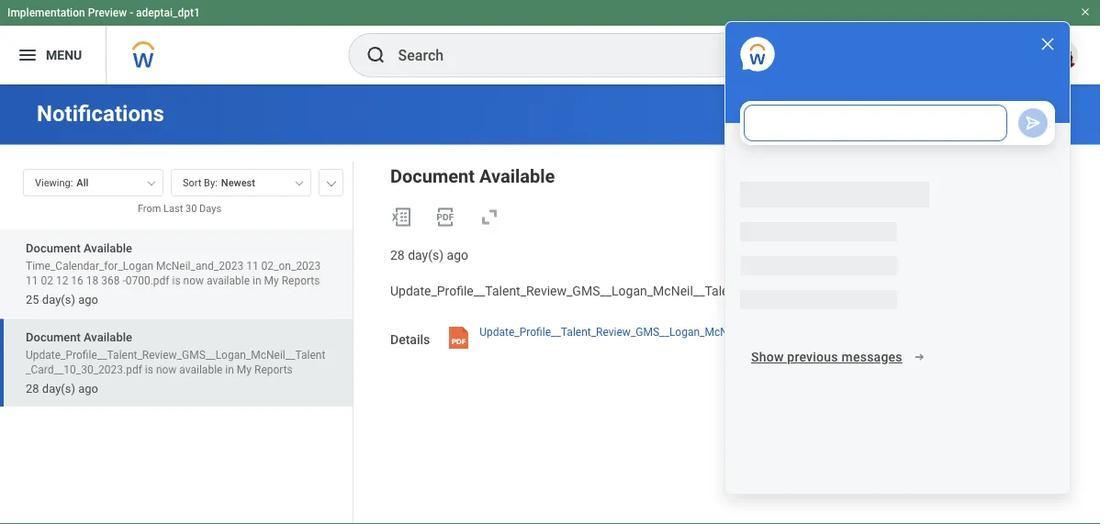 Task type: locate. For each thing, give the bounding box(es) containing it.
available
[[480, 166, 555, 187], [84, 241, 132, 255], [84, 330, 132, 344]]

1 vertical spatial day(s)
[[42, 293, 75, 307]]

2 horizontal spatial my
[[987, 283, 1004, 298]]

implementation preview -   adeptai_dpt1
[[7, 6, 200, 19]]

0 horizontal spatial 28
[[26, 382, 39, 396]]

ago down _card__10_30_2023.pdf
[[78, 382, 98, 396]]

11 left 02
[[26, 275, 38, 287]]

0 horizontal spatial now
[[156, 363, 177, 376]]

2 vertical spatial document
[[26, 330, 81, 344]]

is
[[172, 275, 181, 287], [880, 283, 889, 298], [145, 363, 153, 376]]

mcneil_and_2023
[[156, 260, 244, 273]]

is down update_profile__talent_review_gms__logan_mcneil__talent
[[145, 363, 153, 376]]

available
[[207, 275, 250, 287], [920, 283, 970, 298], [179, 363, 223, 376]]

0 horizontal spatial 11
[[26, 275, 38, 287]]

update_profile__talent_review_gms__logan_mcneil__talent_card__10_30_2023.pdf link
[[480, 322, 896, 354]]

1 horizontal spatial in
[[253, 275, 261, 287]]

document inside 'document available time_calendar_for_logan mcneil_and_2023 11 02_on_2023 11 02 12 16 18 368 -0700.pdf is now available in my reports 25 day(s) ago'
[[26, 241, 81, 255]]

update_profile__talent_review_gms__logan_mcneil__talent_card__10_30_2023.pdf is now available in my reports
[[390, 283, 1052, 298]]

my inside 'document available time_calendar_for_logan mcneil_and_2023 11 02_on_2023 11 02 12 16 18 368 -0700.pdf is now available in my reports 25 day(s) ago'
[[264, 275, 279, 287]]

arrow right small image
[[910, 348, 929, 367]]

update_profile__talent_review_gms__logan_mcneil__talent_card__10_30_2023.pdf up update_profile__talent_review_gms__logan_mcneil__talent_card__10_30_2023.pdf link
[[390, 283, 876, 298]]

0 vertical spatial 28
[[390, 248, 405, 263]]

export to excel image
[[390, 206, 413, 228]]

1 horizontal spatial my
[[264, 275, 279, 287]]

available up time_calendar_for_logan at the left of page
[[84, 241, 132, 255]]

update_profile__talent_review_gms__logan_mcneil__talent_card__10_30_2023.pdf down update_profile__talent_review_gms__logan_mcneil__talent_card__10_30_2023.pdf is now available in my reports at the bottom of the page
[[480, 326, 896, 339]]

2 horizontal spatial in
[[973, 283, 984, 298]]

is down the mcneil_and_2023
[[172, 275, 181, 287]]

notifications main content
[[0, 85, 1101, 525]]

28
[[390, 248, 405, 263], [26, 382, 39, 396]]

ago down 18
[[78, 293, 98, 307]]

02
[[41, 275, 53, 287]]

now down the mcneil_and_2023
[[183, 275, 204, 287]]

reports
[[282, 275, 320, 287], [1007, 283, 1052, 298], [255, 363, 293, 376]]

implementation
[[7, 6, 85, 19]]

1 vertical spatial -
[[123, 275, 126, 287]]

menu banner
[[0, 0, 1101, 85]]

12
[[56, 275, 68, 287]]

document up view printable version (pdf) icon
[[390, 166, 475, 187]]

now inside document available update_profile__talent_review_gms__logan_mcneil__talent _card__10_30_2023.pdf is now available in my reports 28 day(s) ago
[[156, 363, 177, 376]]

document available update_profile__talent_review_gms__logan_mcneil__talent _card__10_30_2023.pdf is now available in my reports 28 day(s) ago
[[26, 330, 326, 396]]

previous
[[788, 350, 839, 365]]

- inside menu banner
[[130, 6, 133, 19]]

document
[[390, 166, 475, 187], [26, 241, 81, 255], [26, 330, 81, 344]]

1 horizontal spatial 28
[[390, 248, 405, 263]]

available up _card__10_30_2023.pdf
[[84, 330, 132, 344]]

reports inside 'document available time_calendar_for_logan mcneil_and_2023 11 02_on_2023 11 02 12 16 18 368 -0700.pdf is now available in my reports 25 day(s) ago'
[[282, 275, 320, 287]]

now down update_profile__talent_review_gms__logan_mcneil__talent
[[156, 363, 177, 376]]

0 horizontal spatial -
[[123, 275, 126, 287]]

0 vertical spatial 11
[[246, 260, 259, 273]]

18
[[86, 275, 99, 287]]

sort
[[183, 177, 202, 189]]

- right the 'preview'
[[130, 6, 133, 19]]

my
[[264, 275, 279, 287], [987, 283, 1004, 298], [237, 363, 252, 376]]

in
[[253, 275, 261, 287], [973, 283, 984, 298], [225, 363, 234, 376]]

0 horizontal spatial is
[[145, 363, 153, 376]]

menu button
[[0, 26, 106, 85]]

Search Workday  search field
[[398, 35, 716, 75]]

by:
[[204, 177, 218, 189]]

tab panel inside notifications main content
[[0, 161, 353, 525]]

11
[[246, 260, 259, 273], [26, 275, 38, 287]]

2 horizontal spatial is
[[880, 283, 889, 298]]

0 vertical spatial day(s)
[[408, 248, 444, 263]]

1 vertical spatial update_profile__talent_review_gms__logan_mcneil__talent_card__10_30_2023.pdf
[[480, 326, 896, 339]]

ago
[[447, 248, 469, 263], [78, 293, 98, 307], [78, 382, 98, 396]]

day(s) down _card__10_30_2023.pdf
[[42, 382, 75, 396]]

1 horizontal spatial -
[[130, 6, 133, 19]]

28 down _card__10_30_2023.pdf
[[26, 382, 39, 396]]

in inside document available update_profile__talent_review_gms__logan_mcneil__talent _card__10_30_2023.pdf is now available in my reports 28 day(s) ago
[[225, 363, 234, 376]]

1 vertical spatial available
[[84, 241, 132, 255]]

day(s)
[[408, 248, 444, 263], [42, 293, 75, 307], [42, 382, 75, 396]]

day(s) inside 'document available time_calendar_for_logan mcneil_and_2023 11 02_on_2023 11 02 12 16 18 368 -0700.pdf is now available in my reports 25 day(s) ago'
[[42, 293, 75, 307]]

28 inside document available region
[[390, 248, 405, 263]]

update_profile__talent_review_gms__logan_mcneil__talent_card__10_30_2023.pdf
[[390, 283, 876, 298], [480, 326, 896, 339]]

document for document available
[[390, 166, 475, 187]]

inbox items list box
[[0, 229, 353, 525]]

day(s) down view printable version (pdf) icon
[[408, 248, 444, 263]]

11 left the 02_on_2023
[[246, 260, 259, 273]]

1 vertical spatial 11
[[26, 275, 38, 287]]

28 down export to excel "image"
[[390, 248, 405, 263]]

0 vertical spatial ago
[[447, 248, 469, 263]]

view printable version (pdf) image
[[435, 206, 457, 228]]

fullscreen image
[[479, 206, 501, 228]]

0 vertical spatial update_profile__talent_review_gms__logan_mcneil__talent_card__10_30_2023.pdf
[[390, 283, 876, 298]]

available inside 'document available time_calendar_for_logan mcneil_and_2023 11 02_on_2023 11 02 12 16 18 368 -0700.pdf is now available in my reports 25 day(s) ago'
[[84, 241, 132, 255]]

- right 368
[[123, 275, 126, 287]]

preview
[[88, 6, 127, 19]]

document available
[[390, 166, 555, 187]]

available inside document available update_profile__talent_review_gms__logan_mcneil__talent _card__10_30_2023.pdf is now available in my reports 28 day(s) ago
[[84, 330, 132, 344]]

now up arrow right small image
[[892, 283, 917, 298]]

-
[[130, 6, 133, 19], [123, 275, 126, 287]]

available down the mcneil_and_2023
[[207, 275, 250, 287]]

tab panel containing document available
[[0, 161, 353, 525]]

document up 02
[[26, 241, 81, 255]]

2 horizontal spatial now
[[892, 283, 917, 298]]

document inside region
[[390, 166, 475, 187]]

show
[[752, 350, 784, 365]]

now inside 'document available time_calendar_for_logan mcneil_and_2023 11 02_on_2023 11 02 12 16 18 368 -0700.pdf is now available in my reports 25 day(s) ago'
[[183, 275, 204, 287]]

available down update_profile__talent_review_gms__logan_mcneil__talent
[[179, 363, 223, 376]]

1 vertical spatial 28
[[26, 382, 39, 396]]

1 vertical spatial ago
[[78, 293, 98, 307]]

is up messages
[[880, 283, 889, 298]]

tab panel
[[0, 161, 353, 525]]

1 horizontal spatial is
[[172, 275, 181, 287]]

0 vertical spatial available
[[480, 166, 555, 187]]

0 vertical spatial document
[[390, 166, 475, 187]]

2 vertical spatial day(s)
[[42, 382, 75, 396]]

2 vertical spatial ago
[[78, 382, 98, 396]]

now
[[183, 275, 204, 287], [892, 283, 917, 298], [156, 363, 177, 376]]

x image
[[1039, 35, 1058, 53]]

available up fullscreen image
[[480, 166, 555, 187]]

0 vertical spatial -
[[130, 6, 133, 19]]

available for document available time_calendar_for_logan mcneil_and_2023 11 02_on_2023 11 02 12 16 18 368 -0700.pdf is now available in my reports 25 day(s) ago
[[84, 241, 132, 255]]

None text field
[[744, 105, 1008, 142]]

send image
[[1024, 114, 1043, 132]]

day(s) down 12
[[42, 293, 75, 307]]

1 horizontal spatial 11
[[246, 260, 259, 273]]

document down 25 on the bottom left of page
[[26, 330, 81, 344]]

ago down view printable version (pdf) icon
[[447, 248, 469, 263]]

1 vertical spatial document
[[26, 241, 81, 255]]

0 horizontal spatial my
[[237, 363, 252, 376]]

is inside document available update_profile__talent_review_gms__logan_mcneil__talent _card__10_30_2023.pdf is now available in my reports 28 day(s) ago
[[145, 363, 153, 376]]

1 horizontal spatial now
[[183, 275, 204, 287]]

0 horizontal spatial in
[[225, 363, 234, 376]]

sort by: newest
[[183, 177, 255, 189]]

_card__10_30_2023.pdf
[[26, 363, 142, 376]]

available inside 'document available time_calendar_for_logan mcneil_and_2023 11 02_on_2023 11 02 12 16 18 368 -0700.pdf is now available in my reports 25 day(s) ago'
[[207, 275, 250, 287]]

2 vertical spatial available
[[84, 330, 132, 344]]

available inside region
[[480, 166, 555, 187]]

available for document available
[[480, 166, 555, 187]]

profile logan mcneil image
[[1049, 40, 1079, 74]]

28 day(s) ago
[[390, 248, 469, 263]]

document inside document available update_profile__talent_review_gms__logan_mcneil__talent _card__10_30_2023.pdf is now available in my reports 28 day(s) ago
[[26, 330, 81, 344]]



Task type: vqa. For each thing, say whether or not it's contained in the screenshot.
58.3% at the left top of the page
no



Task type: describe. For each thing, give the bounding box(es) containing it.
from
[[138, 203, 161, 215]]

reports inside document available update_profile__talent_review_gms__logan_mcneil__talent _card__10_30_2023.pdf is now available in my reports 28 day(s) ago
[[255, 363, 293, 376]]

time_calendar_for_logan
[[26, 260, 153, 273]]

16
[[71, 275, 83, 287]]

details
[[390, 333, 430, 348]]

ago inside document available region
[[447, 248, 469, 263]]

last
[[164, 203, 183, 215]]

02_on_2023
[[261, 260, 321, 273]]

show previous messages
[[752, 350, 903, 365]]

document available time_calendar_for_logan mcneil_and_2023 11 02_on_2023 11 02 12 16 18 368 -0700.pdf is now available in my reports 25 day(s) ago
[[26, 241, 321, 307]]

day(s) inside document available region
[[408, 248, 444, 263]]

in inside 'document available time_calendar_for_logan mcneil_and_2023 11 02_on_2023 11 02 12 16 18 368 -0700.pdf is now available in my reports 25 day(s) ago'
[[253, 275, 261, 287]]

notifications
[[37, 101, 164, 127]]

viewing: all
[[35, 177, 88, 189]]

28 inside document available update_profile__talent_review_gms__logan_mcneil__talent _card__10_30_2023.pdf is now available in my reports 28 day(s) ago
[[26, 382, 39, 396]]

days
[[199, 203, 222, 215]]

30
[[186, 203, 197, 215]]

all
[[77, 177, 88, 189]]

0700.pdf
[[126, 275, 170, 287]]

document for document available time_calendar_for_logan mcneil_and_2023 11 02_on_2023 11 02 12 16 18 368 -0700.pdf is now available in my reports 25 day(s) ago
[[26, 241, 81, 255]]

show previous messages button
[[741, 339, 936, 376]]

is inside 'document available time_calendar_for_logan mcneil_and_2023 11 02_on_2023 11 02 12 16 18 368 -0700.pdf is now available in my reports 25 day(s) ago'
[[172, 275, 181, 287]]

day(s) inside document available update_profile__talent_review_gms__logan_mcneil__talent _card__10_30_2023.pdf is now available in my reports 28 day(s) ago
[[42, 382, 75, 396]]

my tasks element
[[987, 35, 1038, 75]]

ago inside 'document available time_calendar_for_logan mcneil_and_2023 11 02_on_2023 11 02 12 16 18 368 -0700.pdf is now available in my reports 25 day(s) ago'
[[78, 293, 98, 307]]

more image
[[326, 177, 337, 187]]

from last 30 days
[[138, 203, 222, 215]]

document for document available update_profile__talent_review_gms__logan_mcneil__talent _card__10_30_2023.pdf is now available in my reports 28 day(s) ago
[[26, 330, 81, 344]]

update_profile__talent_review_gms__logan_mcneil__talent
[[26, 349, 326, 361]]

viewing:
[[35, 177, 73, 189]]

document available region
[[383, 162, 1064, 264]]

menu
[[46, 47, 82, 63]]

search image
[[365, 44, 387, 66]]

newest
[[221, 177, 255, 189]]

update_profile__talent_review_gms__logan_mcneil__talent_card__10_30_2023.pdf for update_profile__talent_review_gms__logan_mcneil__talent_card__10_30_2023.pdf is now available in my reports
[[390, 283, 876, 298]]

25
[[26, 293, 39, 307]]

available inside document available update_profile__talent_review_gms__logan_mcneil__talent _card__10_30_2023.pdf is now available in my reports 28 day(s) ago
[[179, 363, 223, 376]]

update_profile__talent_review_gms__logan_mcneil__talent_card__10_30_2023.pdf for update_profile__talent_review_gms__logan_mcneil__talent_card__10_30_2023.pdf
[[480, 326, 896, 339]]

available up arrow right small image
[[920, 283, 970, 298]]

adeptai_dpt1
[[136, 6, 200, 19]]

justify image
[[17, 44, 39, 66]]

close environment banner image
[[1081, 6, 1092, 17]]

368
[[101, 275, 120, 287]]

available for document available update_profile__talent_review_gms__logan_mcneil__talent _card__10_30_2023.pdf is now available in my reports 28 day(s) ago
[[84, 330, 132, 344]]

my inside document available update_profile__talent_review_gms__logan_mcneil__talent _card__10_30_2023.pdf is now available in my reports 28 day(s) ago
[[237, 363, 252, 376]]

ago inside document available update_profile__talent_review_gms__logan_mcneil__talent _card__10_30_2023.pdf is now available in my reports 28 day(s) ago
[[78, 382, 98, 396]]

- inside 'document available time_calendar_for_logan mcneil_and_2023 11 02_on_2023 11 02 12 16 18 368 -0700.pdf is now available in my reports 25 day(s) ago'
[[123, 275, 126, 287]]

messages
[[842, 350, 903, 365]]



